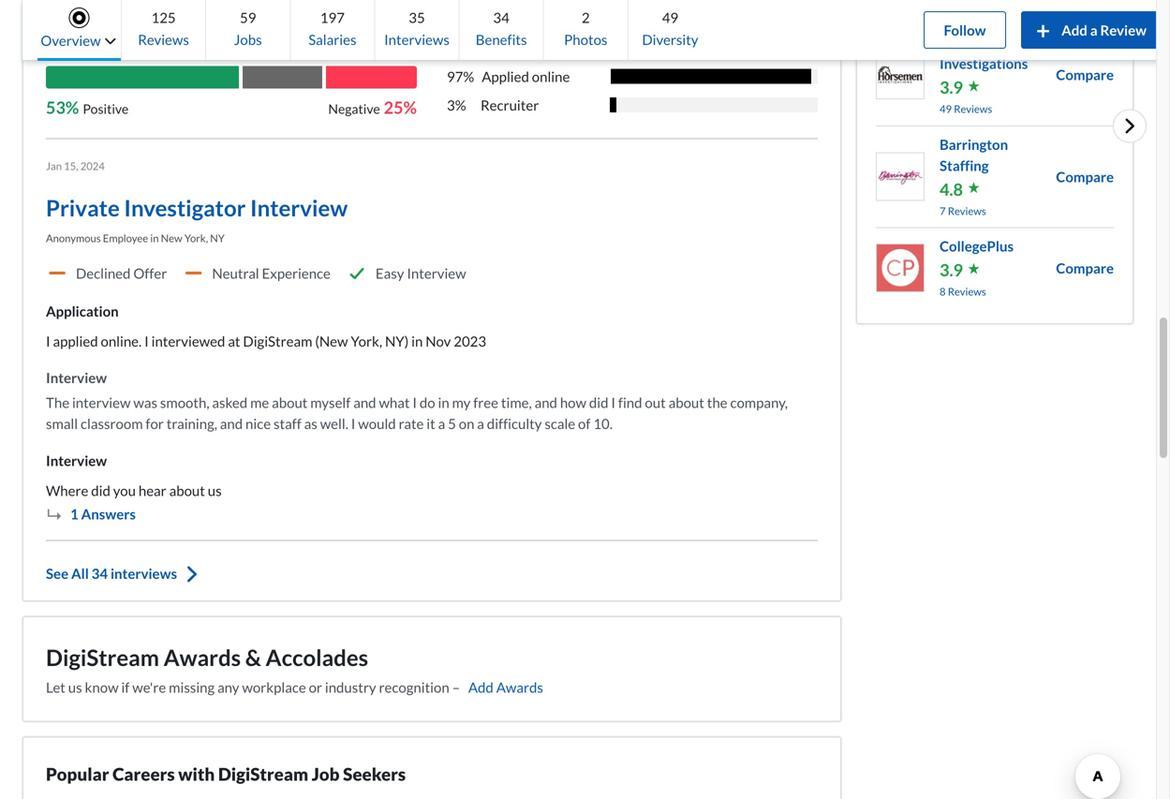 Task type: describe. For each thing, give the bounding box(es) containing it.
offer
[[133, 265, 167, 282]]

negative
[[328, 101, 380, 116]]

7 reviews link
[[940, 202, 1056, 220]]

2 horizontal spatial a
[[1091, 21, 1098, 38]]

1 vertical spatial 34
[[92, 565, 108, 582]]

training,
[[167, 415, 217, 432]]

rate
[[399, 415, 424, 432]]

1 horizontal spatial in
[[412, 333, 423, 350]]

in inside interview the interview was smooth, asked me about myself and what i do in my free time, and how did i find out about the company, small classroom for training, and nice staff as well. i would rate it a 5 on a difficulty scale of 10.
[[438, 394, 450, 411]]

careers
[[113, 764, 175, 785]]

it
[[427, 415, 436, 432]]

1 horizontal spatial about
[[272, 394, 308, 411]]

reviews for 8
[[948, 285, 987, 298]]

(new
[[315, 333, 348, 350]]

0 vertical spatial awards
[[164, 644, 241, 671]]

0 horizontal spatial and
[[220, 415, 243, 432]]

follow
[[944, 21, 986, 38]]

see all 34 interviews link
[[46, 548, 818, 601]]

classroom
[[81, 415, 143, 432]]

1 horizontal spatial york,
[[351, 333, 382, 350]]

easy
[[376, 265, 404, 282]]

jobs
[[234, 31, 262, 48]]

reviews for 411
[[960, 1, 999, 13]]

where
[[46, 482, 88, 499]]

negative 25%
[[328, 97, 417, 117]]

how others got an interview
[[447, 29, 661, 50]]

neutral experience
[[212, 265, 331, 282]]

anonymous employee in new york, ny
[[46, 232, 225, 245]]

time,
[[501, 394, 532, 411]]

what
[[379, 394, 410, 411]]

3.9 for collegeplus
[[940, 260, 963, 280]]

online.
[[101, 333, 142, 350]]

follow button
[[924, 11, 1006, 49]]

diversity
[[642, 31, 699, 48]]

salaries
[[309, 31, 357, 48]]

i right well.
[[351, 415, 356, 432]]

interviews
[[111, 565, 177, 582]]

4.8
[[940, 179, 963, 199]]

or
[[309, 679, 322, 696]]

ny)
[[385, 333, 409, 350]]

53% positive
[[46, 97, 129, 117]]

next button image
[[1120, 115, 1141, 137]]

0 horizontal spatial york,
[[184, 232, 208, 245]]

where did you hear about us 1 answers
[[46, 482, 222, 522]]

0 horizontal spatial a
[[438, 415, 445, 432]]

nov
[[426, 333, 451, 350]]

reviews for 49
[[954, 103, 993, 115]]

jan
[[46, 160, 62, 172]]

49 reviews link
[[940, 100, 1056, 118]]

popular careers with digistream job seekers
[[46, 764, 406, 785]]

staffing
[[940, 157, 989, 174]]

me
[[250, 394, 269, 411]]

interview right easy
[[407, 265, 466, 282]]

job
[[312, 764, 340, 785]]

i applied online. i interviewed at digistream (new york, ny) in nov 2023
[[46, 333, 486, 350]]

was
[[133, 394, 157, 411]]

asked
[[212, 394, 248, 411]]

digistream inside digistream awards & accolades let us know if we're missing any workplace or industry recognition – add awards
[[46, 644, 159, 671]]

private investigator interview link
[[46, 190, 348, 226]]

0 vertical spatial digistream
[[243, 333, 312, 350]]

declined offer
[[76, 265, 167, 282]]

applied
[[53, 333, 98, 350]]

photos
[[564, 31, 608, 48]]

employee
[[103, 232, 148, 245]]

411
[[940, 1, 958, 13]]

at
[[228, 333, 240, 350]]

accolades
[[266, 644, 368, 671]]

interview the interview was smooth, asked me about myself and what i do in my free time, and how did i find out about the company, small classroom for training, and nice staff as well. i would rate it a 5 on a difficulty scale of 10.
[[46, 369, 788, 432]]

you
[[113, 482, 136, 499]]

97% applied online
[[447, 68, 570, 85]]

49 for 49 reviews
[[940, 103, 952, 115]]

jan 15, 2024
[[46, 160, 105, 172]]

3 compare link from the top
[[1056, 258, 1114, 279]]

1
[[70, 506, 78, 522]]

34 benefits
[[476, 9, 527, 48]]

scale
[[545, 415, 576, 432]]

125 reviews
[[138, 9, 189, 48]]

i left applied
[[46, 333, 50, 350]]

staff
[[274, 415, 302, 432]]

declined
[[76, 265, 131, 282]]

company,
[[730, 394, 788, 411]]

positive
[[83, 101, 129, 116]]

411 reviews
[[940, 1, 999, 13]]

benefits
[[476, 31, 527, 48]]

with
[[178, 764, 215, 785]]

reviews for 125
[[138, 31, 189, 48]]

how
[[447, 29, 483, 50]]

7 reviews
[[940, 205, 987, 217]]

collegeplus
[[940, 238, 1014, 254]]

how
[[560, 394, 587, 411]]

125
[[151, 9, 176, 26]]

private investigator interview
[[46, 194, 348, 221]]

i right online.
[[144, 333, 149, 350]]

8
[[940, 285, 946, 298]]

overview
[[41, 32, 101, 49]]

0 vertical spatial interview
[[588, 29, 661, 50]]

review
[[1101, 21, 1147, 38]]

411 reviews link
[[940, 0, 999, 16]]

1 horizontal spatial add
[[1062, 21, 1088, 38]]

small
[[46, 415, 78, 432]]

interview for interview experience
[[46, 29, 119, 50]]

35
[[409, 9, 425, 26]]



Task type: vqa. For each thing, say whether or not it's contained in the screenshot.
4,
no



Task type: locate. For each thing, give the bounding box(es) containing it.
interview inside interview the interview was smooth, asked me about myself and what i do in my free time, and how did i find out about the company, small classroom for training, and nice staff as well. i would rate it a 5 on a difficulty scale of 10.
[[46, 369, 107, 386]]

0 vertical spatial did
[[589, 394, 609, 411]]

a
[[1091, 21, 1098, 38], [438, 415, 445, 432], [477, 415, 484, 432]]

collegeplus link
[[940, 236, 1014, 257]]

add inside digistream awards & accolades let us know if we're missing any workplace or industry recognition – add awards
[[468, 679, 494, 696]]

any
[[217, 679, 239, 696]]

about left the
[[669, 394, 705, 411]]

1 vertical spatial 49
[[940, 103, 952, 115]]

applied
[[482, 68, 529, 85]]

out
[[645, 394, 666, 411]]

2023
[[454, 333, 486, 350]]

2 horizontal spatial about
[[669, 394, 705, 411]]

the
[[46, 394, 69, 411]]

3 compare from the top
[[1056, 259, 1114, 276]]

2024
[[80, 160, 105, 172]]

0 horizontal spatial 49
[[662, 9, 679, 26]]

well.
[[320, 415, 349, 432]]

see all 34 interviews
[[46, 565, 177, 582]]

awards up missing
[[164, 644, 241, 671]]

barrington staffing logo image
[[877, 153, 924, 200]]

0 vertical spatial in
[[150, 232, 159, 245]]

59
[[240, 9, 256, 26]]

reviews
[[960, 1, 999, 13], [138, 31, 189, 48], [954, 103, 993, 115], [948, 205, 987, 217], [948, 285, 987, 298]]

interview for interview
[[46, 452, 107, 469]]

49
[[662, 9, 679, 26], [940, 103, 952, 115]]

2 compare from the top
[[1056, 168, 1114, 185]]

34 right all on the bottom of page
[[92, 565, 108, 582]]

us right let
[[68, 679, 82, 696]]

1 vertical spatial york,
[[351, 333, 382, 350]]

interview up classroom
[[72, 394, 131, 411]]

and
[[354, 394, 376, 411], [535, 394, 558, 411], [220, 415, 243, 432]]

0 vertical spatial us
[[208, 482, 222, 499]]

about right hear
[[169, 482, 205, 499]]

0 horizontal spatial us
[[68, 679, 82, 696]]

0 horizontal spatial add
[[468, 679, 494, 696]]

compare for investigations
[[1056, 66, 1114, 83]]

interview
[[588, 29, 661, 50], [72, 394, 131, 411]]

a left review
[[1091, 21, 1098, 38]]

0 vertical spatial york,
[[184, 232, 208, 245]]

1 vertical spatial add
[[468, 679, 494, 696]]

35 interviews
[[384, 9, 450, 48]]

34
[[493, 9, 510, 26], [92, 565, 108, 582]]

about inside where did you hear about us 1 answers
[[169, 482, 205, 499]]

we're
[[132, 679, 166, 696]]

reviews right 8
[[948, 285, 987, 298]]

collegeplus logo image
[[877, 245, 924, 292]]

compare link for staffing
[[1056, 166, 1114, 187]]

reviews down 125
[[138, 31, 189, 48]]

97%
[[447, 68, 474, 85]]

2 horizontal spatial and
[[535, 394, 558, 411]]

us inside digistream awards & accolades let us know if we're missing any workplace or industry recognition – add awards
[[68, 679, 82, 696]]

1 horizontal spatial a
[[477, 415, 484, 432]]

digistream up know
[[46, 644, 159, 671]]

interview up 53% positive
[[46, 29, 119, 50]]

an
[[566, 29, 585, 50]]

experience
[[122, 29, 206, 50]]

experience
[[262, 265, 331, 282]]

49 up diversity
[[662, 9, 679, 26]]

0 vertical spatial compare link
[[1056, 64, 1114, 85]]

in right ny)
[[412, 333, 423, 350]]

1 horizontal spatial us
[[208, 482, 222, 499]]

197 salaries
[[309, 9, 357, 48]]

add right –
[[468, 679, 494, 696]]

reviews right 7
[[948, 205, 987, 217]]

compare
[[1056, 66, 1114, 83], [1056, 168, 1114, 185], [1056, 259, 1114, 276]]

york, left ny)
[[351, 333, 382, 350]]

answers
[[81, 506, 136, 522]]

digistream awards & accolades let us know if we're missing any workplace or industry recognition – add awards
[[46, 644, 543, 696]]

on
[[459, 415, 475, 432]]

15,
[[64, 160, 78, 172]]

interview up experience
[[250, 194, 348, 221]]

york, left 'ny'
[[184, 232, 208, 245]]

1 vertical spatial digistream
[[46, 644, 159, 671]]

in right do
[[438, 394, 450, 411]]

1 horizontal spatial interview
[[588, 29, 661, 50]]

interview up the
[[46, 369, 107, 386]]

8 reviews
[[940, 285, 987, 298]]

horsemen investigations link
[[940, 32, 1056, 74]]

1 3.9 from the top
[[940, 77, 963, 97]]

reviews up barrington in the top right of the page
[[954, 103, 993, 115]]

did left the you
[[91, 482, 110, 499]]

0 vertical spatial 34
[[493, 9, 510, 26]]

awards right –
[[496, 679, 543, 696]]

horsemen investigations
[[940, 34, 1028, 72]]

seekers
[[343, 764, 406, 785]]

in left the new
[[150, 232, 159, 245]]

nice
[[246, 415, 271, 432]]

missing
[[169, 679, 215, 696]]

horsemen investigations logo image
[[877, 51, 924, 98]]

reviews for 7
[[948, 205, 987, 217]]

add left review
[[1062, 21, 1088, 38]]

digistream
[[243, 333, 312, 350], [46, 644, 159, 671], [218, 764, 308, 785]]

1 horizontal spatial awards
[[496, 679, 543, 696]]

add awards button
[[463, 676, 549, 699]]

workplace
[[242, 679, 306, 696]]

private
[[46, 194, 120, 221]]

us inside where did you hear about us 1 answers
[[208, 482, 222, 499]]

1 vertical spatial in
[[412, 333, 423, 350]]

1 compare link from the top
[[1056, 64, 1114, 85]]

us for digistream
[[68, 679, 82, 696]]

i left do
[[413, 394, 417, 411]]

interview experience
[[46, 29, 206, 50]]

reviews up follow
[[960, 1, 999, 13]]

did inside where did you hear about us 1 answers
[[91, 482, 110, 499]]

digistream left "job"
[[218, 764, 308, 785]]

0 horizontal spatial interview
[[72, 394, 131, 411]]

49 reviews
[[940, 103, 993, 115]]

1 vertical spatial interview
[[72, 394, 131, 411]]

0 horizontal spatial about
[[169, 482, 205, 499]]

ny
[[210, 232, 225, 245]]

2 photos
[[564, 9, 608, 48]]

–
[[452, 679, 460, 696]]

1 vertical spatial us
[[68, 679, 82, 696]]

and up would
[[354, 394, 376, 411]]

hear
[[139, 482, 167, 499]]

1 horizontal spatial did
[[589, 394, 609, 411]]

49 for 49 diversity
[[662, 9, 679, 26]]

5
[[448, 415, 456, 432]]

if
[[121, 679, 130, 696]]

as
[[304, 415, 318, 432]]

1 vertical spatial compare
[[1056, 168, 1114, 185]]

and down asked
[[220, 415, 243, 432]]

compare link for investigations
[[1056, 64, 1114, 85]]

&
[[245, 644, 261, 671]]

did up 10.
[[589, 394, 609, 411]]

smooth,
[[160, 394, 209, 411]]

1 vertical spatial 3.9
[[940, 260, 963, 280]]

new
[[161, 232, 182, 245]]

0 vertical spatial 3.9
[[940, 77, 963, 97]]

the
[[707, 394, 728, 411]]

investigator
[[124, 194, 246, 221]]

1 vertical spatial did
[[91, 482, 110, 499]]

1 vertical spatial awards
[[496, 679, 543, 696]]

york,
[[184, 232, 208, 245], [351, 333, 382, 350]]

barrington staffing
[[940, 136, 1008, 174]]

0 horizontal spatial 34
[[92, 565, 108, 582]]

others
[[486, 29, 535, 50]]

1 horizontal spatial 49
[[940, 103, 952, 115]]

interview down the 2
[[588, 29, 661, 50]]

interview inside interview the interview was smooth, asked me about myself and what i do in my free time, and how did i find out about the company, small classroom for training, and nice staff as well. i would rate it a 5 on a difficulty scale of 10.
[[72, 394, 131, 411]]

1 compare from the top
[[1056, 66, 1114, 83]]

2 compare link from the top
[[1056, 166, 1114, 187]]

59 jobs
[[234, 9, 262, 48]]

about up staff
[[272, 394, 308, 411]]

and up scale
[[535, 394, 558, 411]]

free
[[473, 394, 499, 411]]

about
[[272, 394, 308, 411], [669, 394, 705, 411], [169, 482, 205, 499]]

us right hear
[[208, 482, 222, 499]]

34 up the benefits
[[493, 9, 510, 26]]

1 vertical spatial compare link
[[1056, 166, 1114, 187]]

3.9 up 8
[[940, 260, 963, 280]]

us for where
[[208, 482, 222, 499]]

a left 5
[[438, 415, 445, 432]]

interview for interview the interview was smooth, asked me about myself and what i do in my free time, and how did i find out about the company, small classroom for training, and nice staff as well. i would rate it a 5 on a difficulty scale of 10.
[[46, 369, 107, 386]]

7
[[940, 205, 946, 217]]

0 horizontal spatial in
[[150, 232, 159, 245]]

compare link
[[1056, 64, 1114, 85], [1056, 166, 1114, 187], [1056, 258, 1114, 279]]

a right on
[[477, 415, 484, 432]]

2 vertical spatial compare link
[[1056, 258, 1114, 279]]

add a review link
[[1021, 11, 1162, 49]]

0 vertical spatial add
[[1062, 21, 1088, 38]]

3.9 for horsemen investigations
[[940, 77, 963, 97]]

recruiter
[[481, 96, 539, 113]]

2 horizontal spatial in
[[438, 394, 450, 411]]

did inside interview the interview was smooth, asked me about myself and what i do in my free time, and how did i find out about the company, small classroom for training, and nice staff as well. i would rate it a 5 on a difficulty scale of 10.
[[589, 394, 609, 411]]

online
[[532, 68, 570, 85]]

49 up barrington in the top right of the page
[[940, 103, 952, 115]]

2 3.9 from the top
[[940, 260, 963, 280]]

0 horizontal spatial did
[[91, 482, 110, 499]]

all
[[71, 565, 89, 582]]

do
[[420, 394, 435, 411]]

0 vertical spatial compare
[[1056, 66, 1114, 83]]

1 horizontal spatial 34
[[493, 9, 510, 26]]

interviewed
[[151, 333, 225, 350]]

49 inside 49 diversity
[[662, 9, 679, 26]]

2 vertical spatial in
[[438, 394, 450, 411]]

interview up where
[[46, 452, 107, 469]]

find
[[618, 394, 642, 411]]

interviews
[[384, 31, 450, 48]]

know
[[85, 679, 119, 696]]

0 vertical spatial 49
[[662, 9, 679, 26]]

34 inside 34 benefits
[[493, 9, 510, 26]]

2 vertical spatial compare
[[1056, 259, 1114, 276]]

i left find
[[611, 394, 616, 411]]

2 vertical spatial digistream
[[218, 764, 308, 785]]

49 diversity
[[642, 9, 699, 48]]

3.9 up 49 reviews
[[940, 77, 963, 97]]

compare for staffing
[[1056, 168, 1114, 185]]

1 horizontal spatial and
[[354, 394, 376, 411]]

digistream right at
[[243, 333, 312, 350]]

0 horizontal spatial awards
[[164, 644, 241, 671]]



